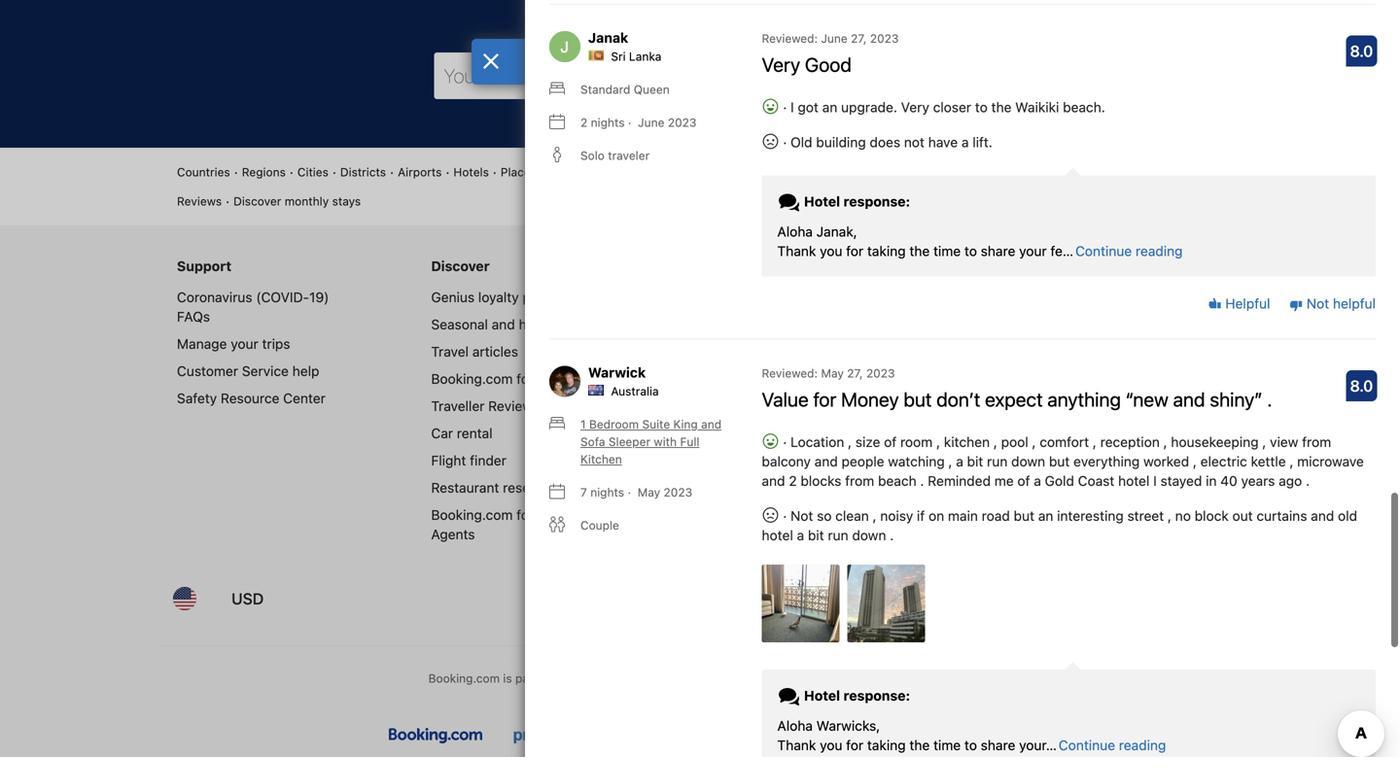 Task type: vqa. For each thing, say whether or not it's contained in the screenshot.
Travelers are asking
no



Task type: describe. For each thing, give the bounding box(es) containing it.
time for your…
[[934, 738, 961, 754]]

0 vertical spatial but
[[904, 388, 932, 411]]

0 vertical spatial i
[[791, 99, 794, 115]]

booking.com left helpful button
[[1126, 289, 1208, 305]]

reviewed: may 27, 2023
[[762, 366, 895, 380]]

of right the "places"
[[540, 165, 551, 179]]

sri lanka
[[611, 49, 662, 63]]

does
[[870, 134, 901, 150]]

1 vertical spatial may
[[638, 486, 661, 499]]

helpful
[[1222, 296, 1271, 312]]

australia
[[611, 384, 659, 398]]

traveler
[[608, 149, 650, 162]]

careers
[[1085, 398, 1134, 414]]

, left view at the bottom right
[[1263, 434, 1267, 450]]

0 vertical spatial you
[[829, 12, 855, 31]]

· i got an upgrade. very closer to the waikiki beach.
[[780, 99, 1106, 115]]

for inside aloha warwicks, thank you for taking the time to share your… continue reading
[[846, 738, 864, 754]]

a left lift.
[[962, 134, 969, 150]]

guest houses
[[974, 165, 1049, 179]]

continue reading link for continue
[[1076, 242, 1183, 261]]

for inside aloha janak, thank you for taking the time to share your fe… continue reading
[[846, 243, 864, 259]]

lift.
[[973, 134, 993, 150]]

got
[[798, 99, 819, 115]]

and up relations
[[1174, 388, 1206, 411]]

travel
[[824, 672, 854, 686]]

settings
[[759, 258, 814, 274]]

main
[[948, 508, 978, 524]]

electric
[[1201, 454, 1248, 470]]

down inside the location , size of room , kitchen , pool , comfort , reception , housekeeping , view from balcony and people watching , a bit run down but everything worked , electric kettle , microwave and 2 blocks from beach . reminded me of a gold coast hotel i stayed in 40 years ago .
[[1012, 454, 1046, 470]]

info
[[771, 371, 794, 387]]

solo
[[581, 149, 605, 162]]

car rental link
[[431, 426, 493, 442]]

bit inside the location , size of room , kitchen , pool , comfort , reception , housekeeping , view from balcony and people watching , a bit run down but everything worked , electric kettle , microwave and 2 blocks from beach . reminded me of a gold coast hotel i stayed in 40 years ago .
[[967, 454, 984, 470]]

closer
[[933, 99, 972, 115]]

0 horizontal spatial from
[[845, 473, 875, 489]]

continue inside aloha janak, thank you for taking the time to share your fe… continue reading
[[1076, 243, 1132, 259]]

continue reading link for reading
[[1059, 736, 1166, 756]]

not for so
[[791, 508, 813, 524]]

aloha for aloha warwicks, thank you for taking the time to share your… continue reading
[[778, 718, 813, 734]]

0 vertical spatial 2
[[581, 116, 588, 129]]

traveller
[[431, 398, 485, 414]]

a up the reminded
[[956, 454, 964, 470]]

hotel inside the location , size of room , kitchen , pool , comfort , reception , housekeeping , view from balcony and people watching , a bit run down but everything worked , electric kettle , microwave and 2 blocks from beach . reminded me of a gold coast hotel i stayed in 40 years ago .
[[1119, 473, 1150, 489]]

and right 'terms' in the top of the page
[[730, 258, 755, 274]]

2 nights · june 2023
[[581, 116, 697, 129]]

stayed
[[1161, 473, 1202, 489]]

hostels link
[[879, 163, 921, 181]]

years
[[1242, 473, 1275, 489]]

booking
[[556, 672, 600, 686]]

0 vertical spatial deals
[[769, 12, 807, 31]]

me
[[995, 473, 1014, 489]]

expect
[[985, 388, 1043, 411]]

taking for janak,
[[867, 243, 906, 259]]

hotel inside not so clean , noisy if on main road but an interesting street , no block out curtains and old hotel a bit run down .
[[762, 527, 793, 543]]

safety
[[177, 391, 217, 407]]

7 nights · may 2023
[[581, 486, 693, 499]]

business
[[538, 371, 594, 387]]

booking.com for travel agents link
[[431, 507, 575, 543]]

street
[[1128, 508, 1164, 524]]

thank for aloha janak, thank you for taking the time to share your fe…
[[778, 243, 816, 259]]

and inside 1 bedroom suite king and sofa sleeper with full kitchen
[[701, 418, 722, 431]]

rights
[[778, 690, 810, 703]]

service
[[242, 363, 289, 379]]

the inside aloha warwicks, thank you for taking the time to share your… continue reading
[[910, 738, 930, 754]]

"new
[[1126, 388, 1169, 411]]

balcony
[[762, 454, 811, 470]]

booking.com for business
[[431, 371, 594, 387]]

genius loyalty program link
[[431, 289, 576, 305]]

about for about
[[1085, 258, 1125, 274]]

genius
[[431, 289, 475, 305]]

guest houses link
[[974, 163, 1049, 181]]

, right the room
[[937, 434, 941, 450]]

nights for value
[[591, 486, 624, 499]]

, up everything
[[1093, 434, 1097, 450]]

traveller review awards
[[431, 398, 582, 414]]

hotel for warwicks,
[[804, 688, 840, 704]]

everything
[[1074, 454, 1140, 470]]

booking.com for business link
[[431, 371, 594, 387]]

manage your trips link
[[177, 336, 290, 352]]

time for your
[[934, 243, 961, 259]]

but inside the location , size of room , kitchen , pool , comfort , reception , housekeeping , view from balcony and people watching , a bit run down but everything worked , electric kettle , microwave and 2 blocks from beach . reminded me of a gold coast hotel i stayed in 40 years ago .
[[1049, 454, 1070, 470]]

, up ago
[[1290, 454, 1294, 470]]

reading inside aloha warwicks, thank you for taking the time to share your… continue reading
[[1119, 738, 1166, 754]]

if
[[917, 508, 925, 524]]

cities
[[298, 165, 329, 179]]

microwave
[[1298, 454, 1364, 470]]

the left best
[[708, 12, 730, 31]]

· left got
[[783, 99, 787, 115]]

scored 8.0 element for value for money but don't expect anything "new and shiny" .
[[1346, 370, 1378, 401]]

pool
[[1001, 434, 1029, 450]]

statement
[[719, 398, 782, 414]]

1 horizontal spatial june
[[821, 31, 848, 45]]

districts
[[340, 165, 386, 179]]

up
[[581, 12, 599, 31]]

gold
[[1045, 473, 1075, 489]]

of right me
[[1018, 473, 1030, 489]]

0 vertical spatial from
[[1302, 434, 1332, 450]]

old
[[791, 134, 813, 150]]

but inside not so clean , noisy if on main road but an interesting street , no block out curtains and old hotel a bit run down .
[[1014, 508, 1035, 524]]

and right up
[[603, 12, 629, 31]]

in inside 'booking.com is part of booking holdings inc., the world leader in online travel and related services. copyright © 1996–2023 booking.com™. all rights reserved.'
[[774, 672, 784, 686]]

. right shiny"
[[1268, 388, 1273, 411]]

don't sell my info link
[[686, 371, 794, 387]]

, left pool
[[994, 434, 998, 450]]

8.0 for value for money but don't expect anything "new and shiny" .
[[1350, 377, 1374, 395]]

nights for very
[[591, 116, 625, 129]]

1 horizontal spatial may
[[821, 366, 844, 380]]

resorts
[[785, 165, 827, 179]]

to left "stay"
[[1142, 165, 1153, 179]]

discover for discover monthly stays
[[234, 195, 281, 208]]

inc.,
[[655, 672, 679, 686]]

shiny"
[[1210, 388, 1263, 411]]

· right 7
[[628, 486, 631, 499]]

stay
[[1156, 165, 1179, 179]]

1 vertical spatial deals
[[567, 317, 601, 333]]

share for your…
[[981, 738, 1016, 754]]

investor
[[1085, 426, 1135, 442]]

to right closer
[[975, 99, 988, 115]]

suite
[[642, 418, 670, 431]]

apartments link
[[709, 163, 773, 181]]

airports link
[[398, 163, 442, 181]]

©
[[593, 690, 604, 703]]

of inside 'booking.com is part of booking holdings inc., the world leader in online travel and related services. copyright © 1996–2023 booking.com™. all rights reserved.'
[[541, 672, 552, 686]]

location , size of room , kitchen , pool , comfort , reception , housekeeping , view from balcony and people watching , a bit run down but everything worked , electric kettle , microwave and 2 blocks from beach . reminded me of a gold coast hotel i stayed in 40 years ago .
[[762, 434, 1364, 489]]

booking.com for booking.com is part of booking holdings inc., the world leader in online travel and related services. copyright © 1996–2023 booking.com™. all rights reserved.
[[429, 672, 500, 686]]

don't
[[937, 388, 981, 411]]

an inside not so clean , noisy if on main road but an interesting street , no block out curtains and old hotel a bit run down .
[[1038, 508, 1054, 524]]

response: for warwicks,
[[844, 688, 911, 704]]

lanka
[[629, 49, 662, 63]]

response: for janak,
[[844, 193, 911, 209]]

i inside the location , size of room , kitchen , pool , comfort , reception , housekeeping , view from balcony and people watching , a bit run down but everything worked , electric kettle , microwave and 2 blocks from beach . reminded me of a gold coast hotel i stayed in 40 years ago .
[[1154, 473, 1157, 489]]

places of interest
[[501, 165, 596, 179]]

a left the gold
[[1034, 473, 1041, 489]]

run inside the location , size of room , kitchen , pool , comfort , reception , housekeeping , view from balcony and people watching , a bit run down but everything worked , electric kettle , microwave and 2 blocks from beach . reminded me of a gold coast hotel i stayed in 40 years ago .
[[987, 454, 1008, 470]]

, left no on the bottom right
[[1168, 508, 1172, 524]]

have
[[929, 134, 958, 150]]

, up worked at the bottom
[[1164, 434, 1168, 450]]

no
[[1176, 508, 1191, 524]]

msa statement
[[686, 398, 782, 414]]

and down balcony
[[762, 473, 785, 489]]

location
[[791, 434, 845, 450]]

your inside aloha janak, thank you for taking the time to share your fe… continue reading
[[1019, 243, 1047, 259]]

scored 8.0 element for very good
[[1346, 35, 1378, 66]]

seasonal and holiday deals
[[431, 317, 601, 333]]

countries link
[[177, 163, 230, 181]]

booking.com for travel agents
[[431, 507, 575, 543]]

thank for aloha warwicks, thank you for taking the time to share your…
[[778, 738, 816, 754]]

reviewed: for value
[[762, 366, 818, 380]]

aloha for aloha janak, thank you for taking the time to share your fe… continue reading
[[778, 224, 813, 240]]

reading inside aloha janak, thank you for taking the time to share your fe… continue reading
[[1136, 243, 1183, 259]]

not
[[904, 134, 925, 150]]

become
[[886, 371, 937, 387]]

0 vertical spatial an
[[822, 99, 838, 115]]

customer
[[177, 363, 238, 379]]

flight finder link
[[431, 453, 507, 469]]

· up balcony
[[780, 434, 791, 450]]

travel inside booking.com for travel agents
[[538, 507, 575, 523]]

faqs
[[177, 309, 210, 325]]

a inside not so clean , noisy if on main road but an interesting street , no block out curtains and old hotel a bit run down .
[[797, 527, 804, 543]]

upgrade.
[[841, 99, 898, 115]]

couple
[[581, 519, 619, 532]]

related
[[881, 672, 919, 686]]



Task type: locate. For each thing, give the bounding box(es) containing it.
contact
[[1152, 453, 1200, 469]]

may down 1 bedroom suite king and sofa sleeper with full kitchen
[[638, 486, 661, 499]]

rentalcars image
[[795, 729, 913, 744], [795, 729, 913, 744]]

27, for good
[[851, 31, 867, 45]]

discover up genius
[[431, 258, 490, 274]]

anything
[[1048, 388, 1121, 411]]

clean
[[836, 508, 869, 524]]

1 vertical spatial not
[[791, 508, 813, 524]]

0 horizontal spatial june
[[638, 116, 665, 129]]

corporate contact link
[[1085, 453, 1200, 469]]

may up money
[[821, 366, 844, 380]]

travel down seasonal on the left top of the page
[[431, 344, 469, 360]]

0 vertical spatial hotel
[[804, 193, 840, 209]]

waikiki
[[1016, 99, 1059, 115]]

0 vertical spatial travel
[[431, 344, 469, 360]]

for down the reservations
[[517, 507, 534, 523]]

out
[[1233, 508, 1253, 524]]

in up all
[[774, 672, 784, 686]]

7
[[581, 486, 587, 499]]

beach
[[878, 473, 917, 489]]

share inside aloha janak, thank you for taking the time to share your fe… continue reading
[[981, 243, 1016, 259]]

0 horizontal spatial run
[[828, 527, 849, 543]]

thank inside aloha janak, thank you for taking the time to share your fe… continue reading
[[778, 243, 816, 259]]

0 horizontal spatial bit
[[808, 527, 824, 543]]

2 8.0 from the top
[[1350, 377, 1374, 395]]

reviewed: june 27, 2023
[[762, 31, 899, 45]]

travel articles
[[431, 344, 518, 360]]

about booking.com
[[1085, 289, 1208, 305]]

1 vertical spatial response:
[[844, 688, 911, 704]]

1 vertical spatial hotel
[[762, 527, 793, 543]]

the inside aloha janak, thank you for taking the time to share your fe… continue reading
[[910, 243, 930, 259]]

bedroom
[[589, 418, 639, 431]]

about for about booking.com
[[1085, 289, 1123, 305]]

2 vertical spatial but
[[1014, 508, 1035, 524]]

taking down 'warwicks,'
[[867, 738, 906, 754]]

0 vertical spatial continue reading link
[[1076, 242, 1183, 261]]

reviews
[[177, 195, 222, 208]]

continue right the your…
[[1059, 738, 1116, 754]]

0 vertical spatial reviewed:
[[762, 31, 818, 45]]

with
[[654, 435, 677, 449]]

but right 'road'
[[1014, 508, 1035, 524]]

careers link
[[1085, 398, 1134, 414]]

0 vertical spatial may
[[821, 366, 844, 380]]

worked
[[1144, 454, 1190, 470]]

booking.com inside booking.com for travel agents
[[431, 507, 513, 523]]

deals right best
[[769, 12, 807, 31]]

you down janak,
[[820, 243, 843, 259]]

· left so
[[780, 508, 791, 524]]

0 vertical spatial share
[[981, 243, 1016, 259]]

1 vertical spatial hotel response:
[[801, 688, 911, 704]]

1 vertical spatial you
[[820, 243, 843, 259]]

1 vertical spatial thank
[[778, 738, 816, 754]]

2 hotel from the top
[[804, 688, 840, 704]]

1 thank from the top
[[778, 243, 816, 259]]

1 vertical spatial an
[[940, 371, 956, 387]]

1 taking from the top
[[867, 243, 906, 259]]

1 horizontal spatial i
[[1154, 473, 1157, 489]]

1 vertical spatial time
[[934, 738, 961, 754]]

2 down balcony
[[789, 473, 797, 489]]

continue reading link up about booking.com
[[1076, 242, 1183, 261]]

hotel down resorts
[[804, 193, 840, 209]]

0 vertical spatial not
[[1307, 296, 1330, 312]]

response: down "hostels" link
[[844, 193, 911, 209]]

from down people at the right of page
[[845, 473, 875, 489]]

but up the gold
[[1049, 454, 1070, 470]]

0 horizontal spatial i
[[791, 99, 794, 115]]

1 horizontal spatial from
[[1302, 434, 1332, 450]]

in left 40
[[1206, 473, 1217, 489]]

1 hotel response: from the top
[[801, 193, 911, 209]]

share for your
[[981, 243, 1016, 259]]

the inside 'booking.com is part of booking holdings inc., the world leader in online travel and related services. copyright © 1996–2023 booking.com™. all rights reserved.'
[[682, 672, 700, 686]]

1 horizontal spatial hotel
[[1119, 473, 1150, 489]]

2 thank from the top
[[778, 738, 816, 754]]

aloha inside aloha warwicks, thank you for taking the time to share your… continue reading
[[778, 718, 813, 734]]

don't sell my info
[[686, 371, 794, 387]]

1 vertical spatial 8.0
[[1350, 377, 1374, 395]]

1 response: from the top
[[844, 193, 911, 209]]

0 horizontal spatial deals
[[567, 317, 601, 333]]

hotel response: for janak,
[[801, 193, 911, 209]]

very
[[762, 53, 801, 76], [901, 99, 930, 115]]

0 vertical spatial 8.0
[[1350, 42, 1374, 60]]

Your email address email field
[[434, 53, 800, 99]]

to for aloha janak, thank you for taking the time to share your fe… continue reading
[[965, 243, 977, 259]]

1 horizontal spatial but
[[1014, 508, 1035, 524]]

an down the gold
[[1038, 508, 1054, 524]]

0 horizontal spatial 2
[[581, 116, 588, 129]]

1 horizontal spatial your
[[1019, 243, 1047, 259]]

a down blocks
[[797, 527, 804, 543]]

to left the your…
[[965, 738, 977, 754]]

send
[[669, 12, 703, 31]]

1 hotel from the top
[[804, 193, 840, 209]]

0 vertical spatial nights
[[591, 116, 625, 129]]

· up "traveler"
[[628, 116, 632, 129]]

2 taking from the top
[[867, 738, 906, 754]]

you inside aloha warwicks, thank you for taking the time to share your… continue reading
[[820, 738, 843, 754]]

thank down resorts
[[778, 243, 816, 259]]

2 aloha from the top
[[778, 718, 813, 734]]

hotel down corporate contact link
[[1119, 473, 1150, 489]]

.
[[1268, 388, 1273, 411], [921, 473, 924, 489], [1306, 473, 1310, 489], [890, 527, 894, 543]]

1 vertical spatial i
[[1154, 473, 1157, 489]]

regions link
[[242, 163, 286, 181]]

1 vertical spatial reviewed:
[[762, 366, 818, 380]]

to right partners
[[965, 243, 977, 259]]

1 share from the top
[[981, 243, 1016, 259]]

1 vertical spatial 2
[[789, 473, 797, 489]]

to for sign up and we'll send the best deals to you
[[811, 12, 825, 31]]

0 horizontal spatial very
[[762, 53, 801, 76]]

27, up money
[[847, 366, 863, 380]]

for up review
[[517, 371, 534, 387]]

1 horizontal spatial bit
[[967, 454, 984, 470]]

reviews link
[[177, 193, 222, 210]]

1 vertical spatial bit
[[808, 527, 824, 543]]

agents
[[431, 527, 475, 543]]

building
[[816, 134, 866, 150]]

1 vertical spatial share
[[981, 738, 1016, 754]]

27, up good
[[851, 31, 867, 45]]

rental
[[457, 426, 493, 442]]

0 horizontal spatial discover
[[234, 195, 281, 208]]

size
[[856, 434, 881, 450]]

for for booking.com for business
[[517, 371, 534, 387]]

2 about from the top
[[1085, 289, 1123, 305]]

1 scored 8.0 element from the top
[[1346, 35, 1378, 66]]

time down the services.
[[934, 738, 961, 754]]

. down watching
[[921, 473, 924, 489]]

flight
[[431, 453, 466, 469]]

1 horizontal spatial travel
[[538, 507, 575, 523]]

aloha
[[778, 224, 813, 240], [778, 718, 813, 734]]

june up good
[[821, 31, 848, 45]]

run down so
[[828, 527, 849, 543]]

world
[[703, 672, 733, 686]]

don't
[[686, 371, 720, 387]]

of right 'size'
[[884, 434, 897, 450]]

terms and settings
[[686, 258, 814, 274]]

very up not
[[901, 99, 930, 115]]

and down msa
[[701, 418, 722, 431]]

not left the helpful
[[1307, 296, 1330, 312]]

not inside not so clean , noisy if on main road but an interesting street , no block out curtains and old hotel a bit run down .
[[791, 508, 813, 524]]

car rental
[[431, 426, 493, 442]]

discover for discover
[[431, 258, 490, 274]]

1 horizontal spatial not
[[1307, 296, 1330, 312]]

places
[[1103, 165, 1139, 179]]

to up reviewed: june 27, 2023
[[811, 12, 825, 31]]

corporate
[[1085, 453, 1148, 469]]

hotel for janak,
[[804, 193, 840, 209]]

hotels link
[[454, 163, 489, 181]]

8.0 for very good
[[1350, 42, 1374, 60]]

2 response: from the top
[[844, 688, 911, 704]]

and up blocks
[[815, 454, 838, 470]]

1 8.0 from the top
[[1350, 42, 1374, 60]]

apartments
[[709, 165, 773, 179]]

and down genius loyalty program link
[[492, 317, 515, 333]]

for for value for money but don't expect anything "new and shiny" .
[[813, 388, 837, 411]]

trips
[[262, 336, 290, 352]]

aloha inside aloha janak, thank you for taking the time to share your fe… continue reading
[[778, 224, 813, 240]]

share left the your…
[[981, 738, 1016, 754]]

to for aloha warwicks, thank you for taking the time to share your… continue reading
[[965, 738, 977, 754]]

an right got
[[822, 99, 838, 115]]

0 vertical spatial about
[[1085, 258, 1125, 274]]

2 horizontal spatial an
[[1038, 508, 1054, 524]]

1 vertical spatial very
[[901, 99, 930, 115]]

, right pool
[[1032, 434, 1036, 450]]

booking.com
[[1126, 289, 1208, 305], [431, 371, 513, 387], [431, 507, 513, 523], [429, 672, 500, 686]]

support
[[177, 258, 231, 274]]

run inside not so clean , noisy if on main road but an interesting street , no block out curtains and old hotel a bit run down .
[[828, 527, 849, 543]]

2 up solo at the top
[[581, 116, 588, 129]]

1 vertical spatial reading
[[1119, 738, 1166, 754]]

articles
[[472, 344, 518, 360]]

booking.com down travel articles
[[431, 371, 513, 387]]

affiliate
[[959, 371, 1006, 387]]

and right the travel
[[857, 672, 878, 686]]

0 vertical spatial reading
[[1136, 243, 1183, 259]]

interest
[[555, 165, 596, 179]]

the left waikiki
[[992, 99, 1012, 115]]

· left old
[[783, 134, 787, 150]]

priceline.com image
[[513, 729, 581, 744], [513, 729, 581, 744]]

your left fe…
[[1019, 243, 1047, 259]]

booking.com™.
[[673, 690, 758, 703]]

solo traveler
[[581, 149, 650, 162]]

27, for for
[[847, 366, 863, 380]]

1 reviewed: from the top
[[762, 31, 818, 45]]

2 reviewed: from the top
[[762, 366, 818, 380]]

discover down regions
[[234, 195, 281, 208]]

share left fe…
[[981, 243, 1016, 259]]

. right ago
[[1306, 473, 1310, 489]]

, up stayed
[[1193, 454, 1197, 470]]

0 horizontal spatial your
[[231, 336, 258, 352]]

to inside aloha janak, thank you for taking the time to share your fe… continue reading
[[965, 243, 977, 259]]

bit inside not so clean , noisy if on main road but an interesting street , no block out curtains and old hotel a bit run down .
[[808, 527, 824, 543]]

travel
[[431, 344, 469, 360], [538, 507, 575, 523]]

terms
[[686, 258, 727, 274]]

0 vertical spatial your
[[1019, 243, 1047, 259]]

road
[[982, 508, 1010, 524]]

0 vertical spatial hotel
[[1119, 473, 1150, 489]]

not so clean , noisy if on main road but an interesting street , no block out curtains and old hotel a bit run down .
[[762, 508, 1358, 543]]

2 time from the top
[[934, 738, 961, 754]]

regions
[[242, 165, 286, 179]]

room
[[901, 434, 933, 450]]

1 vertical spatial continue
[[1059, 738, 1116, 754]]

, left 'size'
[[848, 434, 852, 450]]

1 vertical spatial but
[[1049, 454, 1070, 470]]

nights right 7
[[591, 486, 624, 499]]

1 vertical spatial in
[[774, 672, 784, 686]]

2 horizontal spatial but
[[1049, 454, 1070, 470]]

to inside aloha warwicks, thank you for taking the time to share your… continue reading
[[965, 738, 977, 754]]

you for janak,
[[820, 243, 843, 259]]

continue inside aloha warwicks, thank you for taking the time to share your… continue reading
[[1059, 738, 1116, 754]]

deals right the holiday
[[567, 317, 601, 333]]

2 vertical spatial an
[[1038, 508, 1054, 524]]

0 vertical spatial time
[[934, 243, 961, 259]]

1 vertical spatial travel
[[538, 507, 575, 523]]

0 vertical spatial 27,
[[851, 31, 867, 45]]

1 vertical spatial down
[[852, 527, 886, 543]]

ago
[[1279, 473, 1303, 489]]

for down janak,
[[846, 243, 864, 259]]

1 aloha from the top
[[778, 224, 813, 240]]

1 vertical spatial nights
[[591, 486, 624, 499]]

villas link
[[838, 163, 868, 181]]

reviewed: for very
[[762, 31, 818, 45]]

1 time from the top
[[934, 243, 961, 259]]

0 vertical spatial bit
[[967, 454, 984, 470]]

reservations
[[503, 480, 580, 496]]

0 horizontal spatial hotel
[[762, 527, 793, 543]]

1 vertical spatial from
[[845, 473, 875, 489]]

thank inside aloha warwicks, thank you for taking the time to share your… continue reading
[[778, 738, 816, 754]]

continue reading link
[[1076, 242, 1183, 261], [1059, 736, 1166, 756]]

booking.com image
[[389, 729, 482, 744], [389, 729, 482, 744]]

1 vertical spatial hotel
[[804, 688, 840, 704]]

for down 'warwicks,'
[[846, 738, 864, 754]]

not left so
[[791, 508, 813, 524]]

, left noisy
[[873, 508, 877, 524]]

travel articles link
[[431, 344, 518, 360]]

0 vertical spatial down
[[1012, 454, 1046, 470]]

b&bs
[[932, 165, 962, 179]]

2 vertical spatial you
[[820, 738, 843, 754]]

your up customer service help link
[[231, 336, 258, 352]]

down down clean
[[852, 527, 886, 543]]

reserved.
[[813, 690, 865, 703]]

i down worked at the bottom
[[1154, 473, 1157, 489]]

0 vertical spatial run
[[987, 454, 1008, 470]]

1 horizontal spatial run
[[987, 454, 1008, 470]]

2 nights from the top
[[591, 486, 624, 499]]

i left got
[[791, 99, 794, 115]]

booking.com for booking.com for travel agents
[[431, 507, 513, 523]]

not inside button
[[1307, 296, 1330, 312]]

1 vertical spatial 27,
[[847, 366, 863, 380]]

run up me
[[987, 454, 1008, 470]]

curtains
[[1257, 508, 1308, 524]]

down inside not so clean , noisy if on main road but an interesting street , no block out curtains and old hotel a bit run down .
[[852, 527, 886, 543]]

opentable image
[[944, 729, 1012, 744], [944, 729, 1012, 744]]

and inside not so clean , noisy if on main road but an interesting street , no block out curtains and old hotel a bit run down .
[[1311, 508, 1335, 524]]

0 vertical spatial very
[[762, 53, 801, 76]]

booking.com for booking.com for business
[[431, 371, 513, 387]]

awards
[[537, 398, 582, 414]]

time down b&bs on the right of page
[[934, 243, 961, 259]]

on
[[929, 508, 945, 524]]

janak,
[[817, 224, 858, 240]]

close image
[[482, 53, 500, 69]]

1 horizontal spatial in
[[1206, 473, 1217, 489]]

for inside booking.com for travel agents
[[517, 507, 534, 523]]

0 vertical spatial thank
[[778, 243, 816, 259]]

hotel response:
[[801, 193, 911, 209], [801, 688, 911, 704]]

0 vertical spatial response:
[[844, 193, 911, 209]]

booking.com inside 'booking.com is part of booking holdings inc., the world leader in online travel and related services. copyright © 1996–2023 booking.com™. all rights reserved.'
[[429, 672, 500, 686]]

your
[[1019, 243, 1047, 259], [231, 336, 258, 352]]

your…
[[1019, 738, 1057, 754]]

0 horizontal spatial but
[[904, 388, 932, 411]]

1 vertical spatial your
[[231, 336, 258, 352]]

taking down "hostels" link
[[867, 243, 906, 259]]

scored 8.0 element
[[1346, 35, 1378, 66], [1346, 370, 1378, 401]]

0 vertical spatial aloha
[[778, 224, 813, 240]]

agoda image
[[724, 729, 764, 744], [724, 729, 764, 744]]

· old building does not have a lift.
[[780, 134, 993, 150]]

1
[[581, 418, 586, 431]]

0 horizontal spatial may
[[638, 486, 661, 499]]

booking.com up agents
[[431, 507, 513, 523]]

janak
[[588, 29, 629, 46]]

2 scored 8.0 element from the top
[[1346, 370, 1378, 401]]

time inside aloha warwicks, thank you for taking the time to share your… continue reading
[[934, 738, 961, 754]]

1 horizontal spatial an
[[940, 371, 956, 387]]

down down pool
[[1012, 454, 1046, 470]]

hotel down the travel
[[804, 688, 840, 704]]

resorts link
[[785, 163, 827, 181]]

aloha up settings
[[778, 224, 813, 240]]

seasonal and holiday deals link
[[431, 317, 601, 333]]

1 vertical spatial aloha
[[778, 718, 813, 734]]

hotel response: for warwicks,
[[801, 688, 911, 704]]

0 vertical spatial continue
[[1076, 243, 1132, 259]]

not for helpful
[[1307, 296, 1330, 312]]

0 vertical spatial scored 8.0 element
[[1346, 35, 1378, 66]]

you inside aloha janak, thank you for taking the time to share your fe… continue reading
[[820, 243, 843, 259]]

1 bedroom suite king and sofa sleeper with full kitchen link
[[550, 416, 739, 468]]

reviewed: up very good
[[762, 31, 818, 45]]

. inside not so clean , noisy if on main road but an interesting street , no block out curtains and old hotel a bit run down .
[[890, 527, 894, 543]]

. down noisy
[[890, 527, 894, 543]]

time inside aloha janak, thank you for taking the time to share your fe… continue reading
[[934, 243, 961, 259]]

center
[[283, 391, 326, 407]]

noisy
[[881, 508, 913, 524]]

taking inside aloha janak, thank you for taking the time to share your fe… continue reading
[[867, 243, 906, 259]]

districts link
[[340, 163, 386, 181]]

response: down related
[[844, 688, 911, 704]]

taking inside aloha warwicks, thank you for taking the time to share your… continue reading
[[867, 738, 906, 754]]

1 vertical spatial discover
[[431, 258, 490, 274]]

0 horizontal spatial down
[[852, 527, 886, 543]]

1 vertical spatial taking
[[867, 738, 906, 754]]

reviewed: up the 'value'
[[762, 366, 818, 380]]

2 inside the location , size of room , kitchen , pool , comfort , reception , housekeeping , view from balcony and people watching , a bit run down but everything worked , electric kettle , microwave and 2 blocks from beach . reminded me of a gold coast hotel i stayed in 40 years ago .
[[789, 473, 797, 489]]

share inside aloha warwicks, thank you for taking the time to share your… continue reading
[[981, 738, 1016, 754]]

restaurant reservations link
[[431, 480, 580, 496]]

interesting
[[1057, 508, 1124, 524]]

0 vertical spatial taking
[[867, 243, 906, 259]]

1 vertical spatial about
[[1085, 289, 1123, 305]]

1 horizontal spatial deals
[[769, 12, 807, 31]]

0 vertical spatial hotel response:
[[801, 193, 911, 209]]

the right inc.,
[[682, 672, 700, 686]]

1 about from the top
[[1085, 258, 1125, 274]]

1 nights from the top
[[591, 116, 625, 129]]

continue right fe…
[[1076, 243, 1132, 259]]

and inside 'booking.com is part of booking holdings inc., the world leader in online travel and related services. copyright © 1996–2023 booking.com™. all rights reserved.'
[[857, 672, 878, 686]]

1 horizontal spatial 2
[[789, 473, 797, 489]]

value for money but don't expect anything "new and shiny" .
[[762, 388, 1273, 411]]

for for booking.com for travel agents
[[517, 507, 534, 523]]

but down become
[[904, 388, 932, 411]]

but
[[904, 388, 932, 411], [1049, 454, 1070, 470], [1014, 508, 1035, 524]]

places of interest link
[[501, 163, 596, 181]]

2 share from the top
[[981, 738, 1016, 754]]

1 vertical spatial scored 8.0 element
[[1346, 370, 1378, 401]]

and left old
[[1311, 508, 1335, 524]]

taking
[[867, 243, 906, 259], [867, 738, 906, 754]]

1 horizontal spatial discover
[[431, 258, 490, 274]]

customer service help
[[177, 363, 319, 379]]

1 horizontal spatial down
[[1012, 454, 1046, 470]]

, up the reminded
[[949, 454, 953, 470]]

coronavirus (covid-19) faqs
[[177, 289, 329, 325]]

not helpful button
[[1290, 294, 1376, 314]]

countries
[[177, 165, 230, 179]]

sign
[[546, 12, 577, 31]]

nights up solo traveler
[[591, 116, 625, 129]]

taking for warwicks,
[[867, 738, 906, 754]]

2 hotel response: from the top
[[801, 688, 911, 704]]

you for warwicks,
[[820, 738, 843, 754]]

hotel response: down the travel
[[801, 688, 911, 704]]

manage your trips
[[177, 336, 290, 352]]

in inside the location , size of room , kitchen , pool , comfort , reception , housekeeping , view from balcony and people watching , a bit run down but everything worked , electric kettle , microwave and 2 blocks from beach . reminded me of a gold coast hotel i stayed in 40 years ago .
[[1206, 473, 1217, 489]]

view
[[1270, 434, 1299, 450]]

housekeeping
[[1171, 434, 1259, 450]]

bit down kitchen
[[967, 454, 984, 470]]

thank down rights on the bottom right of page
[[778, 738, 816, 754]]



